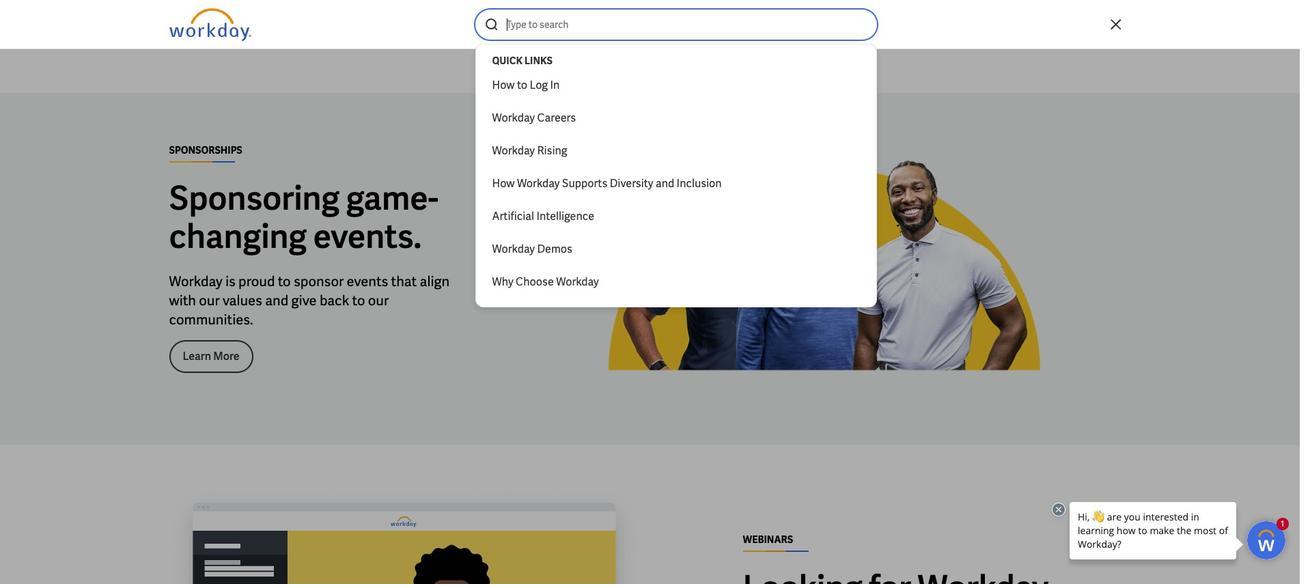 Task type: describe. For each thing, give the bounding box(es) containing it.
give
[[292, 292, 317, 309]]

in
[[550, 78, 560, 92]]

links
[[525, 55, 553, 67]]

workday webinars image
[[169, 489, 639, 584]]

demos
[[537, 242, 573, 256]]

workday demos
[[492, 242, 573, 256]]

Type to search text field
[[505, 17, 872, 32]]

artificial intelligence
[[492, 209, 595, 223]]

and inside workday is proud to sponsor events that align with our values and give back to our communities.
[[265, 292, 289, 309]]

1 vertical spatial to
[[278, 273, 291, 290]]

why choose workday link
[[484, 266, 868, 299]]

2 vertical spatial to
[[352, 292, 365, 309]]

inclusion
[[677, 176, 722, 191]]

go to the homepage image
[[169, 8, 251, 41]]

why choose workday
[[492, 275, 599, 289]]

with
[[169, 292, 196, 309]]

proud
[[239, 273, 275, 290]]

how workday supports diversity and inclusion link
[[484, 167, 868, 200]]

changing
[[169, 215, 307, 257]]

values
[[223, 292, 262, 309]]

workday demos link
[[484, 233, 868, 266]]

why
[[492, 275, 514, 289]]

workday is proud to sponsor events that align with our values and give back to our communities.
[[169, 273, 450, 329]]

workday for workday demos
[[492, 242, 535, 256]]

sponsoring
[[169, 177, 340, 219]]

learn more link
[[169, 340, 253, 373]]

how workday supports diversity and inclusion
[[492, 176, 722, 191]]

workday rising link
[[484, 135, 868, 167]]

back
[[320, 292, 349, 309]]

artificial
[[492, 209, 534, 223]]

log
[[530, 78, 548, 92]]

events
[[347, 273, 388, 290]]

and inside quick links list box
[[656, 176, 675, 191]]

sponsorships
[[169, 144, 242, 156]]



Task type: locate. For each thing, give the bounding box(es) containing it.
workday up with
[[169, 273, 223, 290]]

to
[[517, 78, 528, 92], [278, 273, 291, 290], [352, 292, 365, 309]]

our up communities.
[[199, 292, 220, 309]]

quick
[[492, 55, 523, 67]]

1 vertical spatial and
[[265, 292, 289, 309]]

1 horizontal spatial to
[[352, 292, 365, 309]]

to left log
[[517, 78, 528, 92]]

events.
[[313, 215, 422, 257]]

careers
[[537, 111, 576, 125]]

rising
[[537, 144, 568, 158]]

workday for workday is proud to sponsor events that align with our values and give back to our communities.
[[169, 273, 223, 290]]

artificial intelligence link
[[484, 200, 868, 233]]

quick links list box
[[484, 69, 868, 299]]

supports
[[562, 176, 608, 191]]

how up artificial
[[492, 176, 515, 191]]

choose
[[516, 275, 554, 289]]

communities.
[[169, 311, 253, 329]]

and left give
[[265, 292, 289, 309]]

workday inside workday is proud to sponsor events that align with our values and give back to our communities.
[[169, 273, 223, 290]]

workday for workday careers
[[492, 111, 535, 125]]

that
[[391, 273, 417, 290]]

1 horizontal spatial our
[[368, 292, 389, 309]]

more
[[213, 349, 240, 363]]

2 how from the top
[[492, 176, 515, 191]]

workday inside the workday careers link
[[492, 111, 535, 125]]

close image
[[1108, 16, 1125, 33]]

how for how workday supports diversity and inclusion
[[492, 176, 515, 191]]

workday inside workday demos link
[[492, 242, 535, 256]]

0 horizontal spatial and
[[265, 292, 289, 309]]

how to log in
[[492, 78, 560, 92]]

quick links
[[492, 55, 553, 67]]

workday careers link
[[484, 102, 868, 135]]

workday down "workday careers" at the top of page
[[492, 144, 535, 158]]

0 horizontal spatial to
[[278, 273, 291, 290]]

workday up artificial intelligence
[[517, 176, 560, 191]]

align
[[420, 273, 450, 290]]

0 horizontal spatial our
[[199, 292, 220, 309]]

our down events
[[368, 292, 389, 309]]

0 vertical spatial and
[[656, 176, 675, 191]]

workday rising
[[492, 144, 568, 158]]

workday inside workday rising link
[[492, 144, 535, 158]]

1 how from the top
[[492, 78, 515, 92]]

how to log in link
[[484, 69, 868, 102]]

to down events
[[352, 292, 365, 309]]

webinars
[[743, 534, 794, 546]]

is
[[225, 273, 236, 290]]

intelligence
[[537, 209, 595, 223]]

workday inside "how workday supports diversity and inclusion" link
[[517, 176, 560, 191]]

our
[[199, 292, 220, 309], [368, 292, 389, 309]]

workday inside why choose workday link
[[556, 275, 599, 289]]

diversity
[[610, 176, 654, 191]]

and right diversity
[[656, 176, 675, 191]]

1 vertical spatial how
[[492, 176, 515, 191]]

workday careers
[[492, 111, 576, 125]]

to inside quick links list box
[[517, 78, 528, 92]]

sponsoring game- changing events.
[[169, 177, 439, 257]]

to right "proud"
[[278, 273, 291, 290]]

0 vertical spatial how
[[492, 78, 515, 92]]

1 horizontal spatial and
[[656, 176, 675, 191]]

how
[[492, 78, 515, 92], [492, 176, 515, 191]]

1 our from the left
[[199, 292, 220, 309]]

and
[[656, 176, 675, 191], [265, 292, 289, 309]]

0 vertical spatial to
[[517, 78, 528, 92]]

workday down how to log in in the top of the page
[[492, 111, 535, 125]]

2 our from the left
[[368, 292, 389, 309]]

workday sponsorships. image
[[579, 137, 1049, 401]]

workday down artificial
[[492, 242, 535, 256]]

how for how to log in
[[492, 78, 515, 92]]

game-
[[346, 177, 439, 219]]

sponsor
[[294, 273, 344, 290]]

learn
[[183, 349, 211, 363]]

workday
[[492, 111, 535, 125], [492, 144, 535, 158], [517, 176, 560, 191], [492, 242, 535, 256], [169, 273, 223, 290], [556, 275, 599, 289]]

workday for workday rising
[[492, 144, 535, 158]]

workday down demos
[[556, 275, 599, 289]]

learn more
[[183, 349, 240, 363]]

2 horizontal spatial to
[[517, 78, 528, 92]]

how down quick
[[492, 78, 515, 92]]



Task type: vqa. For each thing, say whether or not it's contained in the screenshot.
is
yes



